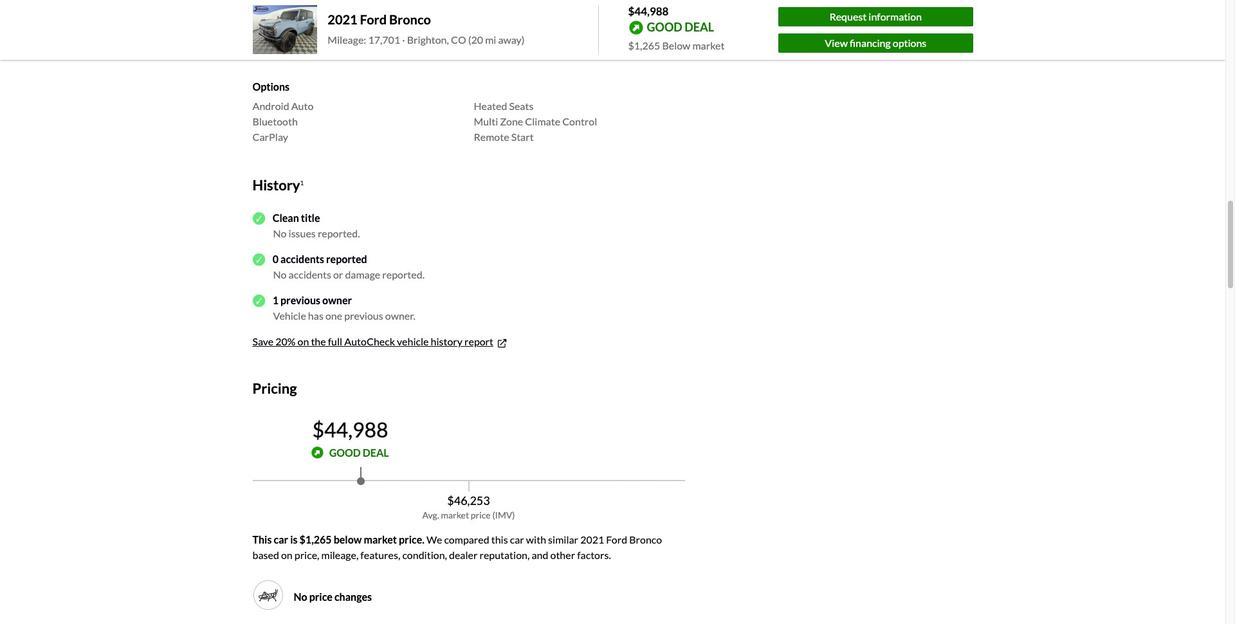 Task type: vqa. For each thing, say whether or not it's contained in the screenshot.
Changes
yes



Task type: locate. For each thing, give the bounding box(es) containing it.
$44,988 up good
[[629, 5, 669, 18]]

·
[[402, 34, 405, 46]]

on inside we compared this car with similar 2021 ford bronco based on price, mileage, features, condition, dealer reputation, and other factors.
[[281, 549, 293, 561]]

0 vertical spatial 2021
[[328, 12, 358, 27]]

bronco inside we compared this car with similar 2021 ford bronco based on price, mileage, features, condition, dealer reputation, and other factors.
[[630, 533, 662, 546]]

1 up clean title
[[300, 178, 304, 186]]

1 vertical spatial previous
[[344, 310, 383, 322]]

1 horizontal spatial 2021
[[581, 533, 605, 546]]

$1,265 below market
[[629, 39, 725, 51]]

1 vertical spatial $1,265
[[300, 533, 332, 546]]

ford up factors.
[[607, 533, 628, 546]]

car right this
[[510, 533, 524, 546]]

$44,988 for good deal
[[312, 417, 389, 442]]

0 horizontal spatial car
[[274, 533, 288, 546]]

0 vertical spatial legroom:
[[498, 31, 538, 43]]

0 vertical spatial $1,265
[[629, 39, 661, 51]]

0 vertical spatial previous
[[281, 294, 321, 307]]

1 vertical spatial $44,988
[[312, 417, 389, 442]]

legroom: inside back legroom: cargo volume: 23 cu ft
[[498, 31, 538, 43]]

0 vertical spatial price
[[471, 510, 491, 521]]

1 horizontal spatial market
[[441, 510, 469, 521]]

clean
[[273, 212, 299, 224]]

autocheck
[[345, 336, 395, 348]]

1 vertical spatial legroom:
[[280, 46, 320, 58]]

market down $46,253
[[441, 510, 469, 521]]

0 horizontal spatial reported.
[[318, 227, 360, 240]]

no for 0
[[273, 269, 287, 281]]

view financing options button
[[779, 33, 974, 53]]

we
[[427, 533, 442, 546]]

$44,988
[[629, 5, 669, 18], [312, 417, 389, 442]]

changes
[[335, 591, 372, 603]]

accidents down issues
[[281, 253, 324, 265]]

$44,988 for $1,265
[[629, 5, 669, 18]]

price down $46,253
[[471, 510, 491, 521]]

$1,265 down good
[[629, 39, 661, 51]]

mileage:
[[328, 34, 366, 46]]

has
[[308, 310, 324, 322]]

$1,265
[[629, 39, 661, 51], [300, 533, 332, 546]]

report
[[465, 336, 494, 348]]

2021 up mileage:
[[328, 12, 358, 27]]

0 vertical spatial accidents
[[281, 253, 324, 265]]

0 horizontal spatial 1
[[273, 294, 279, 307]]

damage
[[345, 269, 381, 281]]

1 vertical spatial no
[[273, 269, 287, 281]]

history 1
[[253, 176, 304, 193]]

0 horizontal spatial $1,265
[[300, 533, 332, 546]]

save 20% on the full autocheck vehicle history report link
[[253, 336, 509, 349]]

remote
[[474, 130, 510, 143]]

1
[[300, 178, 304, 186], [273, 294, 279, 307]]

good
[[647, 20, 683, 34]]

car left is
[[274, 533, 288, 546]]

doors:
[[253, 31, 283, 43]]

bronco
[[389, 12, 431, 27], [630, 533, 662, 546]]

this
[[492, 533, 508, 546]]

1 up vehicle
[[273, 294, 279, 307]]

other
[[551, 549, 575, 561]]

good
[[329, 447, 361, 459]]

0 vertical spatial $44,988
[[629, 5, 669, 18]]

0 vertical spatial no
[[273, 227, 287, 240]]

1 vertical spatial on
[[281, 549, 293, 561]]

market
[[693, 39, 725, 51], [441, 510, 469, 521], [364, 533, 397, 546]]

1 inside history 1
[[300, 178, 304, 186]]

previous up "autocheck"
[[344, 310, 383, 322]]

financing
[[850, 37, 891, 49]]

0 vertical spatial 1
[[300, 178, 304, 186]]

heated
[[474, 100, 507, 112]]

cu
[[556, 46, 567, 58]]

17,701
[[368, 34, 400, 46]]

1 vertical spatial accidents
[[289, 269, 331, 281]]

1 previous owner
[[273, 294, 352, 307]]

0 horizontal spatial ford
[[360, 12, 387, 27]]

bluetooth
[[253, 115, 298, 127]]

0 accidents reported
[[273, 253, 367, 265]]

0 horizontal spatial $44,988
[[312, 417, 389, 442]]

43
[[323, 46, 335, 58]]

2021 ford bronco image
[[253, 5, 318, 54]]

price.
[[399, 533, 425, 546]]

vdpcheck image
[[253, 253, 265, 266], [253, 295, 265, 307]]

1 horizontal spatial previous
[[344, 310, 383, 322]]

previous
[[281, 294, 321, 307], [344, 310, 383, 322]]

2 vertical spatial market
[[364, 533, 397, 546]]

accidents for no
[[289, 269, 331, 281]]

1 vertical spatial vdpcheck image
[[253, 295, 265, 307]]

no down the clean at the top of the page
[[273, 227, 287, 240]]

1 horizontal spatial price
[[471, 510, 491, 521]]

1 horizontal spatial bronco
[[630, 533, 662, 546]]

control
[[563, 115, 598, 127]]

0 horizontal spatial price
[[309, 591, 333, 603]]

on left the on the left bottom
[[298, 336, 309, 348]]

vdpcheck image up 'save'
[[253, 295, 265, 307]]

1 vertical spatial market
[[441, 510, 469, 521]]

1 horizontal spatial $44,988
[[629, 5, 669, 18]]

request
[[830, 10, 867, 22]]

accidents
[[281, 253, 324, 265], [289, 269, 331, 281]]

1 horizontal spatial legroom:
[[498, 31, 538, 43]]

vehicle has one previous owner.
[[273, 310, 416, 322]]

1 vertical spatial price
[[309, 591, 333, 603]]

market for $1,265
[[693, 39, 725, 51]]

0 vertical spatial vdpcheck image
[[253, 253, 265, 266]]

carplay
[[253, 130, 288, 143]]

2 car from the left
[[510, 533, 524, 546]]

or
[[333, 269, 343, 281]]

ford up the 17,701
[[360, 12, 387, 27]]

on
[[298, 336, 309, 348], [281, 549, 293, 561]]

no accidents or damage reported.
[[273, 269, 425, 281]]

1 horizontal spatial car
[[510, 533, 524, 546]]

multi
[[474, 115, 498, 127]]

legroom: up volume:
[[498, 31, 538, 43]]

0 horizontal spatial bronco
[[389, 12, 431, 27]]

legroom:
[[498, 31, 538, 43], [280, 46, 320, 58]]

price left changes at the bottom left of the page
[[309, 591, 333, 603]]

legroom: down doors
[[280, 46, 320, 58]]

legroom: inside doors: 2 doors front legroom: 43 in
[[280, 46, 320, 58]]

1 horizontal spatial 1
[[300, 178, 304, 186]]

no
[[273, 227, 287, 240], [273, 269, 287, 281], [294, 591, 307, 603]]

market down deal
[[693, 39, 725, 51]]

1 vertical spatial reported.
[[383, 269, 425, 281]]

(20
[[468, 34, 483, 46]]

reported. up the reported on the left top
[[318, 227, 360, 240]]

0 horizontal spatial 2021
[[328, 12, 358, 27]]

mileage,
[[322, 549, 359, 561]]

accidents down 0 accidents reported
[[289, 269, 331, 281]]

2021 up factors.
[[581, 533, 605, 546]]

1 vdpcheck image from the top
[[253, 253, 265, 266]]

0
[[273, 253, 279, 265]]

1 vertical spatial ford
[[607, 533, 628, 546]]

vehicle
[[273, 310, 306, 322]]

market up features,
[[364, 533, 397, 546]]

market for $46,253
[[441, 510, 469, 521]]

$44,988 up "good"
[[312, 417, 389, 442]]

avg.
[[423, 510, 439, 521]]

market inside $46,253 avg. market price (imv)
[[441, 510, 469, 521]]

and
[[532, 549, 549, 561]]

0 vertical spatial market
[[693, 39, 725, 51]]

start
[[511, 130, 534, 143]]

0 horizontal spatial previous
[[281, 294, 321, 307]]

0 vertical spatial reported.
[[318, 227, 360, 240]]

1 horizontal spatial $1,265
[[629, 39, 661, 51]]

issues
[[289, 227, 316, 240]]

reported. right damage
[[383, 269, 425, 281]]

no right no price changes icon
[[294, 591, 307, 603]]

save
[[253, 336, 274, 348]]

on down is
[[281, 549, 293, 561]]

vdpcheck image
[[253, 212, 265, 225]]

no down 0
[[273, 269, 287, 281]]

0 horizontal spatial market
[[364, 533, 397, 546]]

owner
[[323, 294, 352, 307]]

vdpcheck image left 0
[[253, 253, 265, 266]]

doors
[[294, 31, 320, 43]]

1 horizontal spatial ford
[[607, 533, 628, 546]]

0 vertical spatial on
[[298, 336, 309, 348]]

car
[[274, 533, 288, 546], [510, 533, 524, 546]]

1 vertical spatial bronco
[[630, 533, 662, 546]]

2021 inside we compared this car with similar 2021 ford bronco based on price, mileage, features, condition, dealer reputation, and other factors.
[[581, 533, 605, 546]]

$1,265 up the price,
[[300, 533, 332, 546]]

0 vertical spatial ford
[[360, 12, 387, 27]]

2 vdpcheck image from the top
[[253, 295, 265, 307]]

with
[[526, 533, 547, 546]]

ford
[[360, 12, 387, 27], [607, 533, 628, 546]]

0 horizontal spatial legroom:
[[280, 46, 320, 58]]

1 vertical spatial 2021
[[581, 533, 605, 546]]

deal
[[363, 447, 389, 459]]

ft
[[569, 46, 576, 58]]

reported
[[326, 253, 367, 265]]

1 vertical spatial 1
[[273, 294, 279, 307]]

vehicle
[[397, 336, 429, 348]]

2021
[[328, 12, 358, 27], [581, 533, 605, 546]]

0 horizontal spatial on
[[281, 549, 293, 561]]

co
[[451, 34, 466, 46]]

0 vertical spatial bronco
[[389, 12, 431, 27]]

2 horizontal spatial market
[[693, 39, 725, 51]]

previous up vehicle
[[281, 294, 321, 307]]



Task type: describe. For each thing, give the bounding box(es) containing it.
the
[[311, 336, 326, 348]]

1 horizontal spatial reported.
[[383, 269, 425, 281]]

full
[[328, 336, 343, 348]]

no price changes
[[294, 591, 372, 603]]

volume:
[[503, 46, 539, 58]]

away)
[[499, 34, 525, 46]]

$46,253 avg. market price (imv)
[[423, 494, 515, 521]]

vdpcheck image for 0 accidents reported
[[253, 253, 265, 266]]

below
[[334, 533, 362, 546]]

request information
[[830, 10, 922, 22]]

owner.
[[385, 310, 416, 322]]

vdpcheck image for 1 previous owner
[[253, 295, 265, 307]]

clean title
[[273, 212, 320, 224]]

no for clean
[[273, 227, 287, 240]]

doors: 2 doors front legroom: 43 in
[[253, 31, 345, 58]]

we compared this car with similar 2021 ford bronco based on price, mileage, features, condition, dealer reputation, and other factors.
[[253, 533, 662, 561]]

2 vertical spatial no
[[294, 591, 307, 603]]

dealer
[[449, 549, 478, 561]]

android auto bluetooth carplay
[[253, 100, 314, 143]]

no issues reported.
[[273, 227, 360, 240]]

2021 ford bronco mileage: 17,701 · brighton, co (20 mi away)
[[328, 12, 525, 46]]

pricing
[[253, 380, 297, 397]]

this car is $1,265 below market price.
[[253, 533, 425, 546]]

options
[[253, 81, 290, 93]]

2021 inside 2021 ford bronco mileage: 17,701 · brighton, co (20 mi away)
[[328, 12, 358, 27]]

android
[[253, 100, 289, 112]]

in
[[337, 46, 345, 58]]

compared
[[444, 533, 490, 546]]

save 20% on the full autocheck vehicle history report image
[[496, 337, 509, 349]]

back
[[474, 31, 496, 43]]

history
[[253, 176, 300, 193]]

request information button
[[779, 7, 974, 26]]

view
[[825, 37, 848, 49]]

options
[[893, 37, 927, 49]]

no price changes image
[[258, 585, 278, 606]]

features,
[[361, 549, 401, 561]]

ford inside 2021 ford bronco mileage: 17,701 · brighton, co (20 mi away)
[[360, 12, 387, 27]]

heated seats multi zone climate control remote start
[[474, 100, 598, 143]]

price inside $46,253 avg. market price (imv)
[[471, 510, 491, 521]]

2
[[286, 31, 292, 43]]

based
[[253, 549, 279, 561]]

1 horizontal spatial on
[[298, 336, 309, 348]]

accidents for 0
[[281, 253, 324, 265]]

good deal image
[[312, 447, 324, 459]]

1 car from the left
[[274, 533, 288, 546]]

bronco inside 2021 ford bronco mileage: 17,701 · brighton, co (20 mi away)
[[389, 12, 431, 27]]

ford inside we compared this car with similar 2021 ford bronco based on price, mileage, features, condition, dealer reputation, and other factors.
[[607, 533, 628, 546]]

seats
[[509, 100, 534, 112]]

20%
[[276, 336, 296, 348]]

no price changes image
[[253, 580, 284, 611]]

price,
[[295, 549, 320, 561]]

mi
[[485, 34, 497, 46]]

$46,253
[[448, 494, 490, 508]]

car inside we compared this car with similar 2021 ford bronco based on price, mileage, features, condition, dealer reputation, and other factors.
[[510, 533, 524, 546]]

similar
[[548, 533, 579, 546]]

is
[[290, 533, 298, 546]]

factors.
[[577, 549, 611, 561]]

deal
[[685, 20, 715, 34]]

below
[[663, 39, 691, 51]]

23
[[542, 46, 554, 58]]

save 20% on the full autocheck vehicle history report
[[253, 336, 494, 348]]

measurements
[[253, 12, 322, 24]]

title
[[301, 212, 320, 224]]

cargo
[[474, 46, 501, 58]]

condition,
[[403, 549, 447, 561]]

this
[[253, 533, 272, 546]]

good deal
[[329, 447, 389, 459]]

front
[[253, 46, 278, 58]]

good deal
[[647, 20, 715, 34]]

brighton,
[[407, 34, 449, 46]]

history
[[431, 336, 463, 348]]

information
[[869, 10, 922, 22]]

view financing options
[[825, 37, 927, 49]]

one
[[326, 310, 342, 322]]

auto
[[291, 100, 314, 112]]



